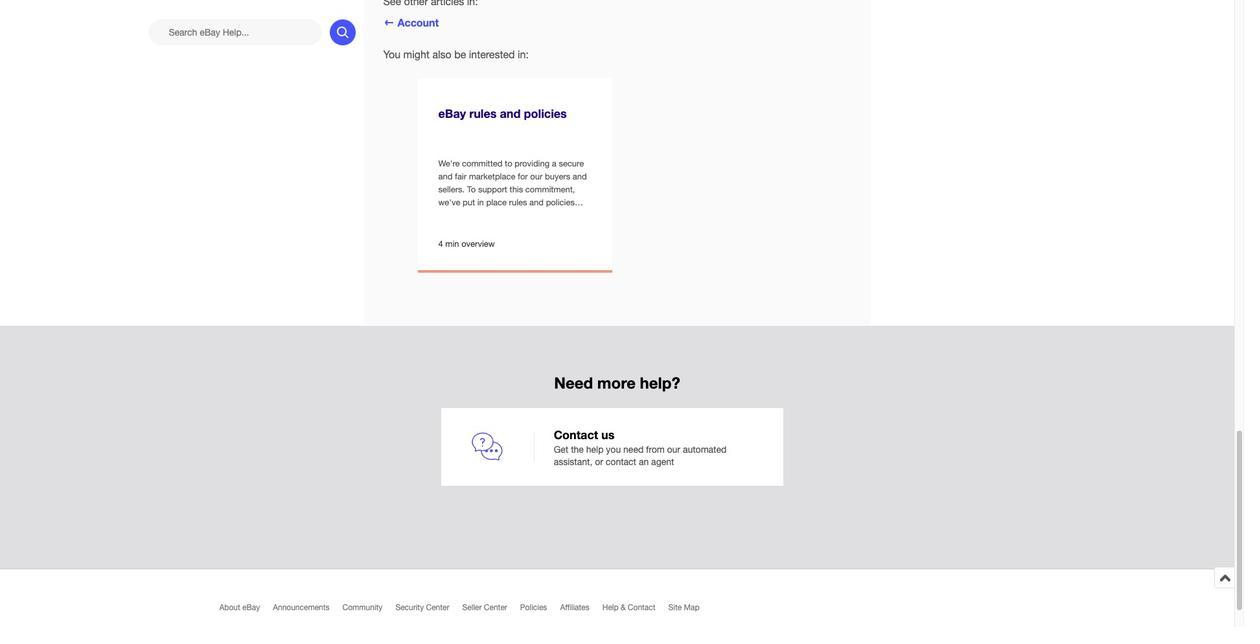 Task type: describe. For each thing, give the bounding box(es) containing it.
or
[[595, 457, 603, 467]]

about
[[219, 603, 240, 612]]

contact
[[606, 457, 636, 467]]

1 vertical spatial we'll
[[530, 237, 547, 246]]

goes
[[503, 250, 521, 259]]

might
[[403, 49, 430, 60]]

sellers,
[[455, 224, 481, 233]]

also
[[432, 49, 451, 60]]

security center link
[[395, 603, 462, 618]]

keep
[[438, 237, 457, 246]]

Search eBay Help... text field
[[148, 19, 322, 45]]

we're
[[438, 159, 460, 169]]

help
[[586, 445, 604, 455]]

a
[[552, 159, 556, 169]]

and down commitment,
[[529, 198, 544, 207]]

0 vertical spatial policies
[[524, 106, 567, 121]]

if
[[454, 250, 459, 259]]

sellers.
[[438, 185, 465, 194]]

0 vertical spatial our
[[530, 172, 543, 182]]

support
[[478, 185, 507, 194]]

0 horizontal spatial rules
[[469, 106, 497, 121]]

4
[[438, 239, 443, 249]]

seller
[[462, 603, 482, 612]]

actions
[[498, 224, 525, 233]]

need
[[554, 374, 593, 392]]

0 vertical spatial we'll
[[527, 224, 544, 233]]

you inside contact us get the help you need from our automated assistant, or contact an agent
[[606, 445, 621, 455]]

take
[[547, 224, 563, 233]]

and down the that
[[438, 224, 453, 233]]

in:
[[518, 49, 529, 60]]

community link
[[342, 603, 395, 618]]

of
[[549, 211, 556, 220]]

center for security center
[[426, 603, 449, 612]]

that
[[438, 211, 453, 220]]

map
[[684, 603, 700, 612]]

you
[[383, 49, 401, 60]]

interested
[[469, 49, 515, 60]]

1 horizontal spatial contact
[[628, 603, 655, 612]]

security center
[[395, 603, 449, 612]]

affiliates
[[560, 603, 589, 612]]

fair
[[455, 172, 467, 182]]

be
[[454, 49, 466, 60]]

&
[[621, 603, 626, 612]]

1 vertical spatial our
[[484, 211, 496, 220]]

secure
[[559, 159, 584, 169]]

providing
[[515, 159, 550, 169]]

0 vertical spatial buyers
[[545, 172, 570, 182]]

the inside we're committed to providing a secure and fair marketplace for our buyers and sellers. to support this commitment, we've put in place rules and policies that govern our expectations of buyers and sellers, the actions we'll take to keep you safe, and how we'll protect you if something goes wrong.
[[484, 224, 495, 233]]

account link
[[383, 16, 439, 29]]

committed
[[462, 159, 502, 169]]

contact inside contact us get the help you need from our automated assistant, or contact an agent
[[554, 428, 598, 442]]

policies
[[520, 603, 547, 612]]

security
[[395, 603, 424, 612]]

put
[[463, 198, 475, 207]]

site
[[668, 603, 682, 612]]

help & contact link
[[602, 603, 668, 618]]

about ebay
[[219, 603, 260, 612]]

help
[[602, 603, 619, 612]]

1 vertical spatial ebay
[[242, 603, 260, 612]]

1 vertical spatial to
[[565, 224, 573, 233]]

account
[[398, 16, 439, 29]]



Task type: vqa. For each thing, say whether or not it's contained in the screenshot.
Solid to the left
no



Task type: locate. For each thing, give the bounding box(es) containing it.
wrong.
[[524, 250, 549, 259]]

1 vertical spatial you
[[438, 250, 452, 259]]

and down secure
[[573, 172, 587, 182]]

need more help?
[[554, 374, 680, 392]]

our
[[530, 172, 543, 182], [484, 211, 496, 220], [667, 445, 680, 455]]

marketplace
[[469, 172, 515, 182]]

1 horizontal spatial you
[[459, 237, 473, 246]]

contact right &
[[628, 603, 655, 612]]

0 horizontal spatial our
[[484, 211, 496, 220]]

place
[[486, 198, 507, 207]]

this
[[510, 185, 523, 194]]

1 vertical spatial buyers
[[559, 211, 584, 220]]

center right "security" on the left bottom
[[426, 603, 449, 612]]

center right seller on the bottom of page
[[484, 603, 507, 612]]

seller center link
[[462, 603, 520, 618]]

policies up a
[[524, 106, 567, 121]]

contact us get the help you need from our automated assistant, or contact an agent
[[554, 428, 727, 467]]

about ebay link
[[219, 603, 273, 618]]

center
[[426, 603, 449, 612], [484, 603, 507, 612]]

community
[[342, 603, 383, 612]]

0 horizontal spatial contact
[[554, 428, 598, 442]]

help?
[[640, 374, 680, 392]]

we'll down expectations
[[527, 224, 544, 233]]

buyers
[[545, 172, 570, 182], [559, 211, 584, 220]]

how
[[512, 237, 528, 246]]

agent
[[651, 457, 674, 467]]

to
[[505, 159, 512, 169], [565, 224, 573, 233]]

0 vertical spatial to
[[505, 159, 512, 169]]

0 horizontal spatial ebay
[[242, 603, 260, 612]]

our right for
[[530, 172, 543, 182]]

the up assistant, at the bottom left of the page
[[571, 445, 584, 455]]

1 horizontal spatial our
[[530, 172, 543, 182]]

the up safe,
[[484, 224, 495, 233]]

something
[[461, 250, 501, 259]]

safe,
[[475, 237, 493, 246]]

1 horizontal spatial to
[[565, 224, 573, 233]]

our up agent
[[667, 445, 680, 455]]

1 horizontal spatial the
[[571, 445, 584, 455]]

0 horizontal spatial center
[[426, 603, 449, 612]]

expectations
[[498, 211, 547, 220]]

4 min overview
[[438, 239, 495, 249]]

need
[[623, 445, 644, 455]]

we'll
[[527, 224, 544, 233], [530, 237, 547, 246]]

an
[[639, 457, 649, 467]]

center for seller center
[[484, 603, 507, 612]]

buyers right of
[[559, 211, 584, 220]]

site map link
[[668, 603, 712, 618]]

1 vertical spatial the
[[571, 445, 584, 455]]

get
[[554, 445, 568, 455]]

protect
[[550, 237, 577, 246]]

rules
[[469, 106, 497, 121], [509, 198, 527, 207]]

commitment,
[[525, 185, 575, 194]]

0 vertical spatial you
[[459, 237, 473, 246]]

1 vertical spatial contact
[[628, 603, 655, 612]]

assistant,
[[554, 457, 592, 467]]

0 horizontal spatial you
[[438, 250, 452, 259]]

1 center from the left
[[426, 603, 449, 612]]

0 vertical spatial contact
[[554, 428, 598, 442]]

buyers down a
[[545, 172, 570, 182]]

to right take
[[565, 224, 573, 233]]

ebay right about
[[242, 603, 260, 612]]

1 vertical spatial rules
[[509, 198, 527, 207]]

1 horizontal spatial rules
[[509, 198, 527, 207]]

to
[[467, 185, 476, 194]]

we'll up wrong.
[[530, 237, 547, 246]]

from
[[646, 445, 665, 455]]

policies link
[[520, 603, 560, 618]]

the inside contact us get the help you need from our automated assistant, or contact an agent
[[571, 445, 584, 455]]

contact
[[554, 428, 598, 442], [628, 603, 655, 612]]

site map
[[668, 603, 700, 612]]

overview
[[461, 239, 495, 249]]

govern
[[455, 211, 481, 220]]

0 vertical spatial the
[[484, 224, 495, 233]]

and
[[500, 106, 521, 121], [438, 172, 453, 182], [573, 172, 587, 182], [529, 198, 544, 207], [438, 224, 453, 233], [496, 237, 510, 246]]

0 vertical spatial ebay
[[438, 106, 466, 121]]

help & contact
[[602, 603, 655, 612]]

1 horizontal spatial center
[[484, 603, 507, 612]]

and up providing
[[500, 106, 521, 121]]

announcements link
[[273, 603, 342, 618]]

1 vertical spatial policies
[[546, 198, 575, 207]]

rules up committed in the left of the page
[[469, 106, 497, 121]]

announcements
[[273, 603, 330, 612]]

and down "we're"
[[438, 172, 453, 182]]

us
[[601, 428, 615, 442]]

and down the actions
[[496, 237, 510, 246]]

2 vertical spatial our
[[667, 445, 680, 455]]

ebay rules and policies
[[438, 106, 567, 121]]

automated
[[683, 445, 727, 455]]

more
[[597, 374, 636, 392]]

you left if
[[438, 250, 452, 259]]

2 horizontal spatial our
[[667, 445, 680, 455]]

policies
[[524, 106, 567, 121], [546, 198, 575, 207]]

you up contact
[[606, 445, 621, 455]]

for
[[518, 172, 528, 182]]

affiliates link
[[560, 603, 602, 618]]

the
[[484, 224, 495, 233], [571, 445, 584, 455]]

our inside contact us get the help you need from our automated assistant, or contact an agent
[[667, 445, 680, 455]]

ebay
[[438, 106, 466, 121], [242, 603, 260, 612]]

you
[[459, 237, 473, 246], [438, 250, 452, 259], [606, 445, 621, 455]]

you might also be interested in:
[[383, 49, 529, 60]]

in
[[477, 198, 484, 207]]

we've
[[438, 198, 460, 207]]

ebay up "we're"
[[438, 106, 466, 121]]

policies up of
[[546, 198, 575, 207]]

2 horizontal spatial you
[[606, 445, 621, 455]]

rules inside we're committed to providing a secure and fair marketplace for our buyers and sellers. to support this commitment, we've put in place rules and policies that govern our expectations of buyers and sellers, the actions we'll take to keep you safe, and how we'll protect you if something goes wrong.
[[509, 198, 527, 207]]

you down sellers,
[[459, 237, 473, 246]]

0 horizontal spatial to
[[505, 159, 512, 169]]

rules down this
[[509, 198, 527, 207]]

2 vertical spatial you
[[606, 445, 621, 455]]

1 horizontal spatial ebay
[[438, 106, 466, 121]]

min
[[445, 239, 459, 249]]

our down place
[[484, 211, 496, 220]]

to up marketplace
[[505, 159, 512, 169]]

0 horizontal spatial the
[[484, 224, 495, 233]]

2 center from the left
[[484, 603, 507, 612]]

contact up get
[[554, 428, 598, 442]]

seller center
[[462, 603, 507, 612]]

0 vertical spatial rules
[[469, 106, 497, 121]]

policies inside we're committed to providing a secure and fair marketplace for our buyers and sellers. to support this commitment, we've put in place rules and policies that govern our expectations of buyers and sellers, the actions we'll take to keep you safe, and how we'll protect you if something goes wrong.
[[546, 198, 575, 207]]

we're committed to providing a secure and fair marketplace for our buyers and sellers. to support this commitment, we've put in place rules and policies that govern our expectations of buyers and sellers, the actions we'll take to keep you safe, and how we'll protect you if something goes wrong.
[[438, 159, 587, 259]]



